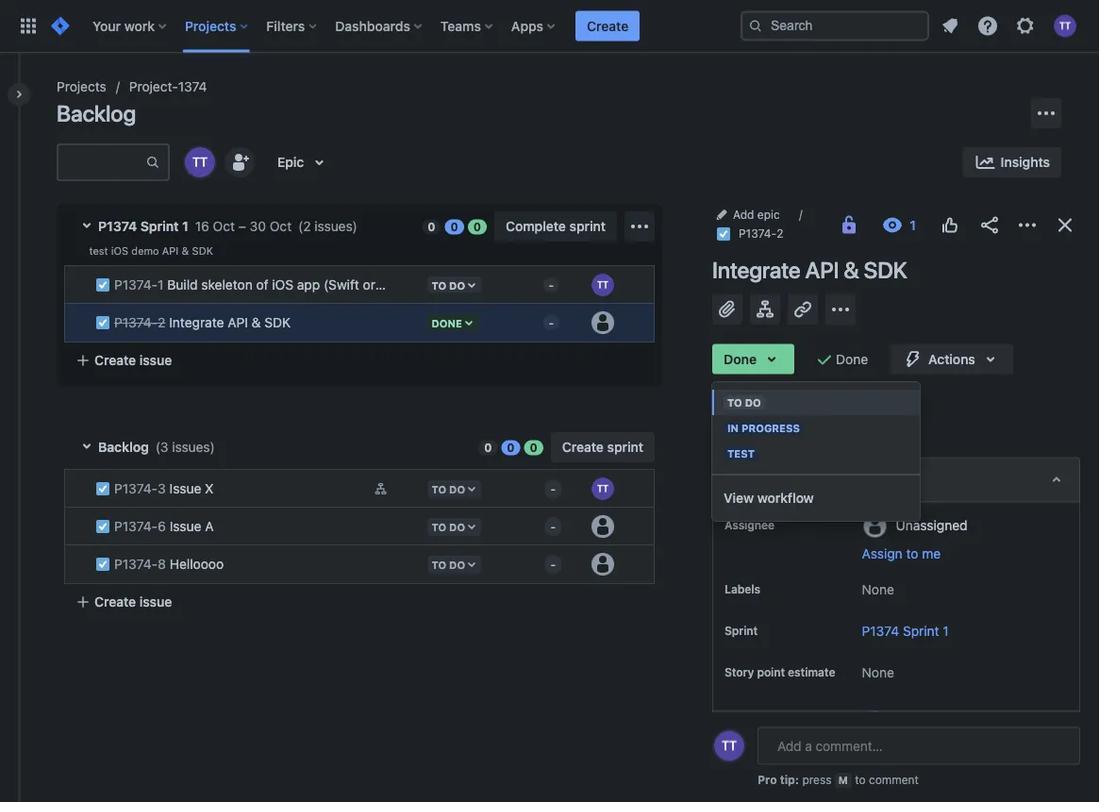 Task type: vqa. For each thing, say whether or not it's contained in the screenshot.
the topmost Projects
yes



Task type: describe. For each thing, give the bounding box(es) containing it.
done button
[[712, 344, 795, 374]]

press
[[802, 773, 832, 786]]

sprint for complete sprint
[[570, 218, 606, 234]]

comment
[[869, 773, 919, 786]]

p1374 sprint 1 actions image
[[628, 215, 651, 238]]

complete sprint button
[[494, 211, 617, 242]]

x
[[205, 481, 214, 496]]

projects link
[[57, 75, 106, 98]]

actions button
[[891, 344, 1013, 374]]

assignee
[[725, 519, 775, 532]]

share image
[[978, 214, 1001, 236]]

p1374-8 helloooo
[[114, 556, 224, 572]]

1 unassigned image from the top
[[592, 311, 614, 334]]

point
[[757, 666, 785, 679]]

epic
[[277, 154, 304, 170]]

project-1374 link
[[129, 75, 207, 98]]

2 horizontal spatial api
[[805, 256, 839, 283]]

a
[[205, 518, 214, 534]]

0 vertical spatial ios
[[111, 245, 128, 257]]

teams button
[[435, 11, 500, 41]]

(swift
[[324, 277, 359, 292]]

created
[[724, 774, 766, 788]]

in progress
[[727, 422, 800, 434]]

tip:
[[780, 773, 799, 786]]

filters button
[[261, 11, 324, 41]]

search image
[[748, 18, 763, 33]]

done inside "dropdown button"
[[724, 351, 757, 367]]

your profile and settings image
[[1054, 15, 1077, 37]]

add app image
[[829, 298, 852, 321]]

insights image
[[974, 151, 997, 174]]

assign
[[862, 546, 903, 561]]

build skeleton of ios app (swift or flutter) link
[[160, 276, 424, 294]]

issue for 1
[[139, 352, 172, 368]]

pro
[[758, 773, 777, 786]]

create down p1374-1 link
[[94, 352, 136, 368]]

insights button
[[963, 147, 1061, 177]]

1 for p1374 sprint 1 16 oct – 30 oct ( 2 issues )
[[182, 218, 188, 234]]

p1374- for p1374-1 build skeleton of ios app (swift or flutter)
[[114, 277, 158, 292]]

add epic button
[[712, 205, 786, 224]]

unassigned image
[[592, 515, 614, 538]]

epic button
[[266, 147, 342, 177]]

2 done from the left
[[836, 351, 868, 367]]

p1374-6 issue a
[[114, 518, 214, 534]]

attach image
[[716, 298, 739, 321]]

16
[[195, 218, 209, 234]]

8
[[158, 556, 166, 572]]

p1374- for p1374-8 helloooo
[[114, 556, 158, 572]]

integrate api & sdk
[[712, 256, 907, 283]]

terry turtle image
[[185, 147, 215, 177]]

sprint for p1374 sprint 1 16 oct – 30 oct ( 2 issues )
[[140, 218, 179, 234]]

p1374-8 link
[[114, 556, 166, 572]]

complete sprint
[[506, 218, 606, 234]]

2 for p1374-2 integrate api & sdk
[[158, 315, 165, 330]]

test
[[89, 245, 108, 257]]

backlog for backlog ( 3 issues )
[[98, 439, 149, 455]]

p1374- for p1374-6 issue a
[[114, 518, 158, 534]]

progress
[[742, 422, 800, 434]]

p1374-1 link
[[114, 277, 164, 292]]

description...
[[751, 412, 831, 427]]

& for test ios demo api & sdk
[[182, 245, 189, 257]]

0 horizontal spatial )
[[210, 439, 215, 455]]

backlog for backlog
[[57, 100, 136, 126]]

flutter)
[[379, 277, 424, 292]]

in
[[727, 422, 739, 434]]

assign to me button
[[862, 544, 1061, 563]]

description
[[712, 385, 785, 401]]

test
[[727, 447, 755, 459]]

apps button
[[506, 11, 562, 41]]

edit icon image
[[399, 315, 415, 330]]

work
[[124, 18, 155, 33]]

help image
[[977, 15, 999, 37]]

settings image
[[1014, 15, 1037, 37]]

reporter
[[725, 715, 773, 728]]

view
[[724, 490, 754, 506]]

1 horizontal spatial sprint
[[725, 624, 758, 638]]

none for story point estimate
[[862, 664, 894, 680]]

details
[[725, 472, 769, 488]]

view workflow
[[724, 490, 814, 506]]

backlog ( 3 issues )
[[98, 439, 215, 455]]

2 horizontal spatial &
[[844, 256, 859, 283]]

your work
[[92, 18, 155, 33]]

week
[[792, 774, 819, 788]]

create issue image
[[53, 255, 75, 277]]

skeleton
[[201, 277, 253, 292]]

0 horizontal spatial 1
[[158, 277, 164, 292]]

add for add epic
[[733, 208, 754, 221]]

add people image
[[228, 151, 251, 174]]

app
[[297, 277, 320, 292]]

done: 0 of 0 (story points) element for (
[[524, 439, 543, 455]]

p1374- for p1374-3 issue x
[[114, 481, 158, 496]]

30
[[250, 218, 266, 234]]

2 unassigned image from the top
[[592, 553, 614, 576]]

view workflow button
[[712, 476, 920, 521]]

your
[[92, 18, 121, 33]]

p1374 sprint 1 16 oct – 30 oct ( 2 issues )
[[98, 218, 357, 234]]

project-1374
[[129, 79, 207, 94]]

teams
[[441, 18, 481, 33]]

integrate api & sdk link
[[162, 313, 298, 332]]

to do: 0 of 0 (story points) element for 16 oct – 30 oct
[[422, 218, 441, 234]]

create inside button
[[562, 439, 604, 455]]

task image
[[716, 226, 731, 241]]

me
[[922, 546, 941, 561]]

in progress: 0 of 0 (story points) element for 16 oct – 30 oct
[[445, 218, 464, 234]]

0 horizontal spatial p1374-2 link
[[114, 315, 165, 330]]

to inside button
[[906, 546, 918, 561]]

assignee: terry turtle image
[[592, 477, 614, 500]]

- for p1374-6 issue a
[[550, 520, 556, 534]]

create issue for p1374-3 issue x
[[94, 594, 172, 610]]

2 for p1374-2
[[777, 227, 784, 240]]

test ios demo api & sdk
[[89, 245, 213, 257]]

2 create issue image from the top
[[53, 459, 75, 481]]

1 vertical spatial to
[[855, 773, 866, 786]]

0 horizontal spatial (
[[155, 439, 160, 455]]

1 horizontal spatial ios
[[272, 277, 294, 292]]

p1374-3 issue x
[[114, 481, 214, 496]]

of
[[256, 277, 268, 292]]

–
[[239, 218, 246, 234]]

m
[[839, 774, 848, 786]]

- for p1374-1 build skeleton of ios app (swift or flutter)
[[549, 278, 554, 292]]

primary element
[[11, 0, 741, 52]]

p1374- for p1374-2 integrate api & sdk
[[114, 315, 158, 330]]

p1374- for p1374-2
[[739, 227, 777, 240]]

1 create issue image from the top
[[53, 292, 75, 315]]

or
[[363, 277, 375, 292]]

create button
[[576, 11, 640, 41]]

copy link to issue image
[[780, 226, 795, 241]]



Task type: locate. For each thing, give the bounding box(es) containing it.
create right "apps" dropdown button
[[587, 18, 629, 33]]

1 horizontal spatial projects
[[185, 18, 236, 33]]

- for p1374-8 helloooo
[[550, 558, 556, 571]]

0 vertical spatial create issue button
[[64, 343, 655, 377]]

unassigned image down unassigned icon
[[592, 553, 614, 576]]

to left me in the right bottom of the page
[[906, 546, 918, 561]]

p1374- down p1374-3 "link"
[[114, 518, 158, 534]]

1 create issue button from the top
[[64, 343, 655, 377]]

1 down assign to me button
[[943, 623, 949, 638]]

create down 'p1374-8' link
[[94, 594, 136, 610]]

done image
[[813, 348, 836, 371]]

0 vertical spatial create issue
[[94, 352, 172, 368]]

add left a
[[712, 412, 737, 427]]

p1374
[[98, 218, 137, 234], [862, 623, 899, 638]]

2 create issue button from the top
[[64, 585, 655, 619]]

0 horizontal spatial sprint
[[140, 218, 179, 234]]

0 horizontal spatial sprint
[[570, 218, 606, 234]]

2 horizontal spatial sprint
[[903, 623, 939, 638]]

complete
[[506, 218, 566, 234]]

( right "30"
[[298, 218, 303, 234]]

0 vertical spatial p1374-2 link
[[739, 224, 784, 244]]

0 vertical spatial create issue image
[[53, 292, 75, 315]]

2 down p1374-1 link
[[158, 315, 165, 330]]

1 horizontal spatial to do: 0 of 0 (story points) element
[[479, 439, 498, 455]]

1 done from the left
[[724, 351, 757, 367]]

issue for 3
[[139, 594, 172, 610]]

sprint right complete
[[570, 218, 606, 234]]

issues inside p1374 sprint 1 16 oct – 30 oct ( 2 issues )
[[314, 218, 353, 234]]

) inside p1374 sprint 1 16 oct – 30 oct ( 2 issues )
[[353, 218, 357, 234]]

0 horizontal spatial sdk
[[192, 245, 213, 257]]

1 vertical spatial done: 0 of 0 (story points) element
[[524, 439, 543, 455]]

1 horizontal spatial to
[[906, 546, 918, 561]]

1 vertical spatial to do: 0 of 0 (story points) element
[[479, 439, 498, 455]]

api for p1374-2 integrate api & sdk
[[228, 315, 248, 330]]

0 horizontal spatial to do: 0 of 0 (story points) element
[[422, 218, 441, 234]]

link issues, web pages, and more image
[[792, 298, 814, 321]]

1 horizontal spatial 2
[[303, 218, 311, 234]]

in progress: 0 of 0 (story points) element left create sprint button on the bottom of page
[[501, 439, 520, 455]]

api for test ios demo api & sdk
[[162, 245, 179, 257]]

unassigned
[[896, 518, 968, 533]]

issue for issue a
[[170, 518, 201, 534]]

issue
[[139, 352, 172, 368], [139, 594, 172, 610]]

1 horizontal spatial p1374-2 link
[[739, 224, 784, 244]]

1 vertical spatial backlog
[[98, 439, 149, 455]]

sprint down me in the right bottom of the page
[[903, 623, 939, 638]]

created last week
[[724, 774, 819, 788]]

create issue image
[[53, 292, 75, 315], [53, 459, 75, 481]]

1 vertical spatial none
[[862, 664, 894, 680]]

none down assign
[[862, 581, 894, 597]]

0 vertical spatial to do: 0 of 0 (story points) element
[[422, 218, 441, 234]]

in progress: 0 of 0 (story points) element for (
[[501, 439, 520, 455]]

p1374-2 integrate api & sdk
[[114, 315, 291, 330]]

in progress: 0 of 0 (story points) element
[[445, 218, 464, 234], [501, 439, 520, 455]]

projects button
[[179, 11, 255, 41]]

sprint
[[570, 218, 606, 234], [607, 439, 643, 455]]

0 horizontal spatial api
[[162, 245, 179, 257]]

projects for projects link
[[57, 79, 106, 94]]

story point estimate
[[725, 666, 835, 679]]

1 create issue from the top
[[94, 352, 172, 368]]

backlog menu image
[[1035, 102, 1058, 125]]

2 horizontal spatial sdk
[[864, 256, 907, 283]]

to
[[727, 396, 742, 409], [432, 483, 446, 495], [432, 521, 446, 533], [432, 558, 446, 571]]

-
[[549, 278, 554, 292], [549, 316, 554, 329], [550, 483, 556, 496], [550, 520, 556, 534], [550, 558, 556, 571]]

0 vertical spatial issue
[[170, 481, 201, 496]]

backlog up p1374-3 "link"
[[98, 439, 149, 455]]

unassigned image
[[592, 311, 614, 334], [592, 553, 614, 576]]

0 horizontal spatial p1374
[[98, 218, 137, 234]]

issue left x
[[170, 481, 201, 496]]

) up (swift
[[353, 218, 357, 234]]

p1374- down p1374-1 link
[[114, 315, 158, 330]]

0 vertical spatial done: 0 of 0 (story points) element
[[468, 218, 487, 234]]

1 issue from the top
[[170, 481, 201, 496]]

p1374 up test
[[98, 218, 137, 234]]

notifications image
[[939, 15, 961, 37]]

2 inside p1374-2 link
[[777, 227, 784, 240]]

to right m
[[855, 773, 866, 786]]

actions
[[929, 351, 975, 367]]

0 vertical spatial backlog
[[57, 100, 136, 126]]

labels
[[725, 583, 760, 596]]

1 vertical spatial ios
[[272, 277, 294, 292]]

0 vertical spatial (
[[298, 218, 303, 234]]

1 left 16
[[182, 218, 188, 234]]

0 vertical spatial issue
[[139, 352, 172, 368]]

create issue image down create issue image
[[53, 292, 75, 315]]

assign to me
[[862, 546, 941, 561]]

1 horizontal spatial integrate
[[712, 256, 800, 283]]

actions image
[[1016, 214, 1039, 236]]

add
[[733, 208, 754, 221], [712, 412, 737, 427]]

p1374-6 link
[[114, 518, 166, 534]]

& up build
[[182, 245, 189, 257]]

banner containing your work
[[0, 0, 1099, 53]]

0 vertical spatial none
[[862, 581, 894, 597]]

p1374-1 build skeleton of ios app (swift or flutter)
[[114, 277, 424, 292]]

add inside popup button
[[733, 208, 754, 221]]

story
[[725, 666, 754, 679]]

1 horizontal spatial sdk
[[264, 315, 291, 330]]

create up assignee: terry turtle image
[[562, 439, 604, 455]]

0 vertical spatial 1
[[182, 218, 188, 234]]

filters
[[266, 18, 305, 33]]

1 horizontal spatial in progress: 0 of 0 (story points) element
[[501, 439, 520, 455]]

banner
[[0, 0, 1099, 53]]

issues up (swift
[[314, 218, 353, 234]]

projects right sidebar navigation image
[[57, 79, 106, 94]]

2 none from the top
[[862, 664, 894, 680]]

1 horizontal spatial p1374
[[862, 623, 899, 638]]

0 horizontal spatial oct
[[213, 218, 235, 234]]

0 vertical spatial 3
[[160, 439, 168, 455]]

2 create issue from the top
[[94, 594, 172, 610]]

p1374- up p1374-6 'link'
[[114, 481, 158, 496]]

1 horizontal spatial sprint
[[607, 439, 643, 455]]

dashboards
[[335, 18, 410, 33]]

details element
[[712, 457, 1080, 503]]

1 horizontal spatial (
[[298, 218, 303, 234]]

sprint inside button
[[607, 439, 643, 455]]

1 vertical spatial create issue button
[[64, 585, 655, 619]]

create issue button for p1374-3 issue x
[[64, 585, 655, 619]]

0 horizontal spatial projects
[[57, 79, 106, 94]]

oct right "30"
[[270, 218, 292, 234]]

1 vertical spatial 1
[[158, 277, 164, 292]]

issues up x
[[172, 439, 210, 455]]

2 issue from the top
[[170, 518, 201, 534]]

p1374 down assign
[[862, 623, 899, 638]]

0 vertical spatial sprint
[[570, 218, 606, 234]]

1 vertical spatial 3
[[158, 481, 166, 496]]

integrate down p1374-2
[[712, 256, 800, 283]]

6
[[158, 518, 166, 534]]

p1374- down p1374-6 'link'
[[114, 556, 158, 572]]

to do: 0 of 0 (story points) element
[[422, 218, 441, 234], [479, 439, 498, 455]]

sdk for p1374-2 integrate api & sdk
[[264, 315, 291, 330]]

1 vertical spatial in progress: 0 of 0 (story points) element
[[501, 439, 520, 455]]

dashboards button
[[330, 11, 429, 41]]

jira software image
[[49, 15, 72, 37]]

0 vertical spatial projects
[[185, 18, 236, 33]]

p1374 inside p1374 sprint 1 16 oct – 30 oct ( 2 issues )
[[98, 218, 137, 234]]

2
[[303, 218, 311, 234], [777, 227, 784, 240], [158, 315, 165, 330]]

issue
[[170, 481, 201, 496], [170, 518, 201, 534]]

create inside button
[[587, 18, 629, 33]]

create issue down 'p1374-8' link
[[94, 594, 172, 610]]

1 vertical spatial (
[[155, 439, 160, 455]]

story point estimate pin to top. only you can see pinned fields. image
[[744, 680, 759, 695]]

0 vertical spatial p1374
[[98, 218, 137, 234]]

integrate
[[712, 256, 800, 283], [169, 315, 224, 330]]

assignee pin to top. only you can see pinned fields. image
[[778, 518, 793, 533]]

integrate down build
[[169, 315, 224, 330]]

0 vertical spatial issues
[[314, 218, 353, 234]]

done: 0 of 0 (story points) element for 16 oct – 30 oct
[[468, 218, 487, 234]]

issue down '8'
[[139, 594, 172, 610]]

Search field
[[741, 11, 929, 41]]

projects
[[185, 18, 236, 33], [57, 79, 106, 94]]

2 vertical spatial 1
[[943, 623, 949, 638]]

2 inside p1374 sprint 1 16 oct – 30 oct ( 2 issues )
[[303, 218, 311, 234]]

1374
[[178, 79, 207, 94]]

p1374 sprint 1
[[862, 623, 949, 638]]

& up add app image on the right top of page
[[844, 256, 859, 283]]

profile image of terry turtle image
[[714, 731, 744, 761]]

jira software image
[[49, 15, 72, 37]]

sprint inside p1374 sprint 1 16 oct – 30 oct ( 2 issues )
[[140, 218, 179, 234]]

0 horizontal spatial &
[[182, 245, 189, 257]]

unassigned image down assignee: terry turtle icon
[[592, 311, 614, 334]]

ios
[[111, 245, 128, 257], [272, 277, 294, 292]]

issue right 6
[[170, 518, 201, 534]]

p1374-2 link
[[739, 224, 784, 244], [114, 315, 165, 330]]

add a child issue image
[[754, 298, 777, 321]]

2 down epic
[[777, 227, 784, 240]]

epic
[[758, 208, 780, 221]]

create issue down p1374-1 link
[[94, 352, 172, 368]]

& down of
[[252, 315, 261, 330]]

pro tip: press m to comment
[[758, 773, 919, 786]]

0 horizontal spatial done: 0 of 0 (story points) element
[[468, 218, 487, 234]]

1 horizontal spatial api
[[228, 315, 248, 330]]

sprint down labels
[[725, 624, 758, 638]]

1 horizontal spatial done: 0 of 0 (story points) element
[[524, 439, 543, 455]]

sprint up assignee: terry turtle image
[[607, 439, 643, 455]]

3 up 6
[[158, 481, 166, 496]]

estimate
[[788, 666, 835, 679]]

1 vertical spatial issues
[[172, 439, 210, 455]]

) up x
[[210, 439, 215, 455]]

& for p1374-2 integrate api & sdk
[[252, 315, 261, 330]]

none for labels
[[862, 581, 894, 597]]

done: 0 of 0 (story points) element left create sprint button on the bottom of page
[[524, 439, 543, 455]]

0 vertical spatial )
[[353, 218, 357, 234]]

1 vertical spatial create issue
[[94, 594, 172, 610]]

2 oct from the left
[[270, 218, 292, 234]]

p1374 for p1374 sprint 1
[[862, 623, 899, 638]]

add left epic
[[733, 208, 754, 221]]

0 horizontal spatial integrate
[[169, 315, 224, 330]]

p1374-2 link down p1374-1 link
[[114, 315, 165, 330]]

2 horizontal spatial 1
[[943, 623, 949, 638]]

0 horizontal spatial ios
[[111, 245, 128, 257]]

Add a comment… field
[[758, 727, 1080, 765]]

create issue button for p1374-1 build skeleton of ios app (swift or flutter)
[[64, 343, 655, 377]]

insights
[[1001, 154, 1050, 170]]

p1374-
[[739, 227, 777, 240], [114, 277, 158, 292], [114, 315, 158, 330], [114, 481, 158, 496], [114, 518, 158, 534], [114, 556, 158, 572]]

assignee: terry turtle image
[[592, 274, 614, 296]]

1 inside p1374 sprint 1 16 oct – 30 oct ( 2 issues )
[[182, 218, 188, 234]]

api right the demo
[[162, 245, 179, 257]]

close image
[[1054, 214, 1077, 236]]

add epic
[[733, 208, 780, 221]]

1
[[182, 218, 188, 234], [158, 277, 164, 292], [943, 623, 949, 638]]

sprint inside button
[[570, 218, 606, 234]]

projects up 1374
[[185, 18, 236, 33]]

add a description...
[[712, 412, 831, 427]]

workflow
[[757, 490, 814, 506]]

0 horizontal spatial issues
[[172, 439, 210, 455]]

1 issue from the top
[[139, 352, 172, 368]]

none down p1374 sprint 1
[[862, 664, 894, 680]]

p1374 for p1374 sprint 1 16 oct – 30 oct ( 2 issues )
[[98, 218, 137, 234]]

0 horizontal spatial to
[[855, 773, 866, 786]]

done up description
[[724, 351, 757, 367]]

done: 0 of 0 (story points) element
[[468, 218, 487, 234], [524, 439, 543, 455]]

1 vertical spatial integrate
[[169, 315, 224, 330]]

2 right "30"
[[303, 218, 311, 234]]

1 left build
[[158, 277, 164, 292]]

backlog down projects link
[[57, 100, 136, 126]]

1 horizontal spatial )
[[353, 218, 357, 234]]

issues
[[314, 218, 353, 234], [172, 439, 210, 455]]

project-
[[129, 79, 178, 94]]

vote options: no one has voted for this issue yet. image
[[939, 214, 961, 236]]

1 vertical spatial unassigned image
[[592, 553, 614, 576]]

sidebar navigation image
[[0, 75, 42, 113]]

1 horizontal spatial oct
[[270, 218, 292, 234]]

0 vertical spatial integrate
[[712, 256, 800, 283]]

oct
[[213, 218, 235, 234], [270, 218, 292, 234]]

apps
[[511, 18, 544, 33]]

projects for projects dropdown button
[[185, 18, 236, 33]]

0 vertical spatial to
[[906, 546, 918, 561]]

projects inside dropdown button
[[185, 18, 236, 33]]

in progress: 0 of 0 (story points) element left complete
[[445, 218, 464, 234]]

1 none from the top
[[862, 581, 894, 597]]

1 vertical spatial issue
[[170, 518, 201, 534]]

ios right test
[[111, 245, 128, 257]]

sprint for p1374 sprint 1
[[903, 623, 939, 638]]

1 horizontal spatial done
[[836, 351, 868, 367]]

sprint up test ios demo api & sdk
[[140, 218, 179, 234]]

helloooo
[[170, 556, 224, 572]]

p1374-3 link
[[114, 481, 166, 496]]

create issue image left p1374-3 "link"
[[53, 459, 75, 481]]

sprint for create sprint
[[607, 439, 643, 455]]

0 horizontal spatial 2
[[158, 315, 165, 330]]

1 horizontal spatial &
[[252, 315, 261, 330]]

sprint
[[140, 218, 179, 234], [903, 623, 939, 638], [725, 624, 758, 638]]

0 horizontal spatial done
[[724, 351, 757, 367]]

a
[[740, 412, 747, 427]]

p1374-2 link down add epic
[[739, 224, 784, 244]]

done down add app image on the right top of page
[[836, 351, 868, 367]]

(
[[298, 218, 303, 234], [155, 439, 160, 455]]

sdk
[[192, 245, 213, 257], [864, 256, 907, 283], [264, 315, 291, 330]]

2 issue from the top
[[139, 594, 172, 610]]

last
[[769, 774, 788, 788]]

0 vertical spatial add
[[733, 208, 754, 221]]

create issue for p1374-1 build skeleton of ios app (swift or flutter)
[[94, 352, 172, 368]]

create
[[587, 18, 629, 33], [94, 352, 136, 368], [562, 439, 604, 455], [94, 594, 136, 610]]

do
[[745, 396, 761, 409], [449, 483, 465, 495], [449, 521, 465, 533], [449, 558, 465, 571]]

issue for issue x
[[170, 481, 201, 496]]

api down 'skeleton'
[[228, 315, 248, 330]]

p1374- down add epic
[[739, 227, 777, 240]]

done: 0 of 0 (story points) element left complete
[[468, 218, 487, 234]]

1 vertical spatial p1374-2 link
[[114, 315, 165, 330]]

appswitcher icon image
[[17, 15, 40, 37]]

1 for p1374 sprint 1
[[943, 623, 949, 638]]

1 horizontal spatial issues
[[314, 218, 353, 234]]

1 vertical spatial sprint
[[607, 439, 643, 455]]

labels pin to top. only you can see pinned fields. image
[[764, 582, 779, 597]]

oct left –
[[213, 218, 235, 234]]

ios right of
[[272, 277, 294, 292]]

1 oct from the left
[[213, 218, 235, 234]]

3 up "p1374-3 issue x"
[[160, 439, 168, 455]]

1 horizontal spatial 1
[[182, 218, 188, 234]]

1 vertical spatial p1374
[[862, 623, 899, 638]]

0 horizontal spatial in progress: 0 of 0 (story points) element
[[445, 218, 464, 234]]

0
[[428, 220, 436, 234], [451, 220, 458, 234], [473, 220, 481, 234], [484, 441, 492, 454], [507, 441, 515, 454], [530, 441, 538, 454]]

sdk for test ios demo api & sdk
[[192, 245, 213, 257]]

done
[[724, 351, 757, 367], [836, 351, 868, 367]]

p1374-2
[[739, 227, 784, 240]]

( inside p1374 sprint 1 16 oct – 30 oct ( 2 issues )
[[298, 218, 303, 234]]

Search backlog text field
[[58, 145, 145, 179]]

0 vertical spatial in progress: 0 of 0 (story points) element
[[445, 218, 464, 234]]

your work button
[[87, 11, 174, 41]]

build
[[167, 277, 198, 292]]

1 vertical spatial issue
[[139, 594, 172, 610]]

p1374- down the demo
[[114, 277, 158, 292]]

( up "p1374-3 issue x"
[[155, 439, 160, 455]]

1 vertical spatial add
[[712, 412, 737, 427]]

2 horizontal spatial 2
[[777, 227, 784, 240]]

create sprint button
[[551, 432, 655, 462]]

1 vertical spatial create issue image
[[53, 459, 75, 481]]

add for add a description...
[[712, 412, 737, 427]]

create sprint
[[562, 439, 643, 455]]

demo
[[131, 245, 159, 257]]

1 vertical spatial )
[[210, 439, 215, 455]]

1 vertical spatial projects
[[57, 79, 106, 94]]

api up link issues, web pages, and more image
[[805, 256, 839, 283]]

0 vertical spatial unassigned image
[[592, 311, 614, 334]]

issue down p1374-2 integrate api & sdk
[[139, 352, 172, 368]]

to do: 0 of 0 (story points) element for (
[[479, 439, 498, 455]]



